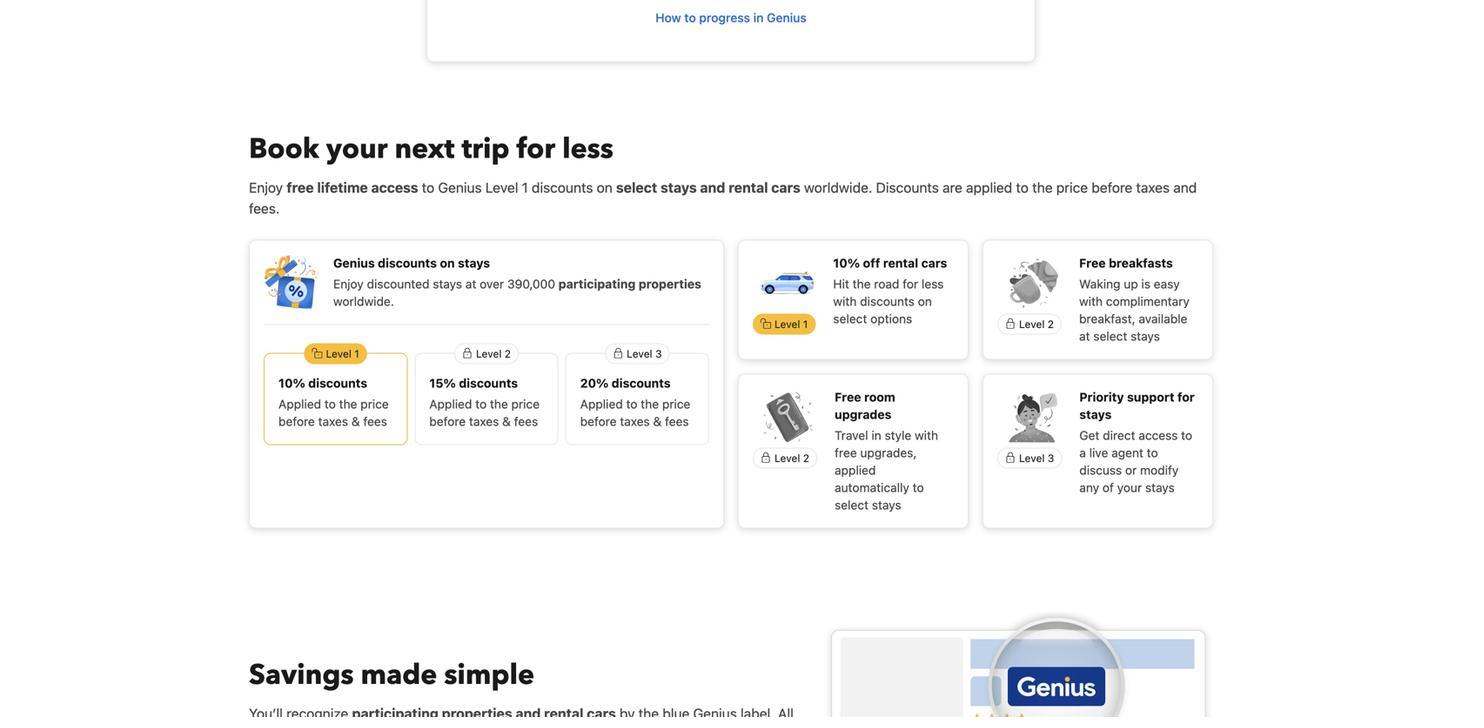 Task type: locate. For each thing, give the bounding box(es) containing it.
2 vertical spatial 2
[[803, 452, 810, 464]]

0 vertical spatial rental
[[729, 179, 768, 196]]

& inside the 20% discounts applied to the price before taxes & fees
[[653, 414, 662, 429]]

10% inside 10% discounts applied to the price before taxes & fees
[[279, 376, 305, 390]]

1 horizontal spatial and
[[1174, 179, 1197, 196]]

1 horizontal spatial in
[[872, 428, 882, 443]]

1 vertical spatial your
[[1117, 480, 1142, 495]]

a
[[1080, 446, 1086, 460]]

to inside worldwide. discounts are applied to the price before taxes and fees.
[[1016, 179, 1029, 196]]

0 vertical spatial less
[[562, 130, 614, 168]]

0 horizontal spatial &
[[352, 414, 360, 429]]

1 horizontal spatial for
[[903, 277, 918, 291]]

stays inside free breakfasts waking up is easy with complimentary breakfast, available at select stays
[[1131, 329, 1160, 343]]

2 horizontal spatial &
[[653, 414, 662, 429]]

in up upgrades,
[[872, 428, 882, 443]]

stays inside free room upgrades travel in style with free upgrades, applied automatically to select stays
[[872, 498, 901, 512]]

0 horizontal spatial worldwide.
[[333, 294, 394, 308]]

with inside free room upgrades travel in style with free upgrades, applied automatically to select stays
[[915, 428, 938, 443]]

access up the modify
[[1139, 428, 1178, 443]]

1 vertical spatial less
[[922, 277, 944, 291]]

the inside 10% discounts applied to the price before taxes & fees
[[339, 397, 357, 411]]

0 horizontal spatial 1
[[355, 348, 359, 360]]

0 vertical spatial free
[[1079, 256, 1106, 270]]

15% discounts applied to the price before taxes & fees
[[429, 376, 540, 429]]

2 horizontal spatial for
[[1178, 390, 1195, 404]]

discounts inside the 20% discounts applied to the price before taxes & fees
[[612, 376, 671, 390]]

0 horizontal spatial level 3
[[627, 348, 662, 360]]

breakfast,
[[1079, 312, 1136, 326]]

on
[[597, 179, 613, 196], [440, 256, 455, 270], [918, 294, 932, 308]]

next
[[395, 130, 455, 168]]

free down travel
[[835, 446, 857, 460]]

free
[[1079, 256, 1106, 270], [835, 390, 861, 404]]

for up enjoy free lifetime access to genius level 1 discounts on select stays and rental cars
[[517, 130, 555, 168]]

taxes inside 10% discounts applied to the price before taxes & fees
[[318, 414, 348, 429]]

10% inside 10% off rental cars hit the road for less with discounts on select options
[[833, 256, 860, 270]]

genius up discounted
[[333, 256, 375, 270]]

level 2 down free breakfasts image
[[1019, 318, 1054, 330]]

fees.
[[249, 200, 280, 217]]

lifetime
[[317, 179, 368, 196]]

upgrades
[[835, 407, 892, 422]]

with
[[833, 294, 857, 308], [1079, 294, 1103, 308], [915, 428, 938, 443]]

for right support
[[1178, 390, 1195, 404]]

1 horizontal spatial 2
[[803, 452, 810, 464]]

for
[[517, 130, 555, 168], [903, 277, 918, 291], [1178, 390, 1195, 404]]

2 horizontal spatial 1
[[803, 318, 808, 330]]

breakfasts
[[1109, 256, 1173, 270]]

stays
[[661, 179, 697, 196], [458, 256, 490, 270], [433, 277, 462, 291], [1131, 329, 1160, 343], [1080, 407, 1112, 422], [1146, 480, 1175, 495], [872, 498, 901, 512]]

the for 10% discounts applied to the price before taxes & fees
[[339, 397, 357, 411]]

0 horizontal spatial enjoy
[[249, 179, 283, 196]]

2 vertical spatial 1
[[355, 348, 359, 360]]

0 horizontal spatial 2
[[505, 348, 511, 360]]

fees
[[363, 414, 387, 429], [514, 414, 538, 429], [665, 414, 689, 429]]

with for free room upgrades travel in style with free upgrades, applied automatically to select stays
[[915, 428, 938, 443]]

worldwide. down discounted
[[333, 294, 394, 308]]

worldwide.
[[804, 179, 873, 196], [333, 294, 394, 308]]

before inside 10% discounts applied to the price before taxes & fees
[[279, 414, 315, 429]]

enjoy free lifetime access to genius level 1 discounts on select stays and rental cars
[[249, 179, 801, 196]]

1 vertical spatial on
[[440, 256, 455, 270]]

1 vertical spatial at
[[1079, 329, 1090, 343]]

0 horizontal spatial 10%
[[279, 376, 305, 390]]

0 horizontal spatial applied
[[835, 463, 876, 477]]

price inside the 15% discounts applied to the price before taxes & fees
[[511, 397, 540, 411]]

rental inside 10% off rental cars hit the road for less with discounts on select options
[[883, 256, 919, 270]]

2 horizontal spatial 2
[[1048, 318, 1054, 330]]

2 horizontal spatial applied
[[580, 397, 623, 411]]

2 vertical spatial genius
[[333, 256, 375, 270]]

0 horizontal spatial at
[[466, 277, 476, 291]]

level
[[486, 179, 518, 196], [775, 318, 800, 330], [1019, 318, 1045, 330], [326, 348, 352, 360], [476, 348, 502, 360], [627, 348, 653, 360], [775, 452, 800, 464], [1019, 452, 1045, 464]]

1 vertical spatial free
[[835, 446, 857, 460]]

2 down free breakfasts image
[[1048, 318, 1054, 330]]

0 horizontal spatial fees
[[363, 414, 387, 429]]

level 2 down the free room upgrades image
[[775, 452, 810, 464]]

discounts for 10% discounts applied to the price before taxes & fees
[[308, 376, 367, 390]]

0 horizontal spatial level 1
[[326, 348, 359, 360]]

3
[[655, 348, 662, 360], [1048, 452, 1054, 464]]

level 3 up the 20% discounts applied to the price before taxes & fees
[[627, 348, 662, 360]]

level 1 down 10% off rental cars image
[[775, 318, 808, 330]]

cars
[[772, 179, 801, 196], [922, 256, 947, 270]]

0 horizontal spatial with
[[833, 294, 857, 308]]

free inside free room upgrades travel in style with free upgrades, applied automatically to select stays
[[835, 390, 861, 404]]

1 horizontal spatial cars
[[922, 256, 947, 270]]

up
[[1124, 277, 1138, 291]]

level up 10% discounts applied to the price before taxes & fees
[[326, 348, 352, 360]]

1 vertical spatial cars
[[922, 256, 947, 270]]

before for 20% discounts applied to the price before taxes & fees
[[580, 414, 617, 429]]

free breakfasts image
[[1005, 255, 1061, 310]]

2 horizontal spatial fees
[[665, 414, 689, 429]]

worldwide. inside worldwide. discounts are applied to the price before taxes and fees.
[[804, 179, 873, 196]]

available
[[1139, 312, 1188, 326]]

with inside free breakfasts waking up is easy with complimentary breakfast, available at select stays
[[1079, 294, 1103, 308]]

1 vertical spatial 1
[[803, 318, 808, 330]]

taxes inside worldwide. discounts are applied to the price before taxes and fees.
[[1136, 179, 1170, 196]]

3 fees from the left
[[665, 414, 689, 429]]

1 horizontal spatial free
[[1079, 256, 1106, 270]]

waking
[[1079, 277, 1121, 291]]

at left the over at the top left of the page
[[466, 277, 476, 291]]

free up upgrades
[[835, 390, 861, 404]]

1 horizontal spatial genius
[[438, 179, 482, 196]]

1 horizontal spatial free
[[835, 446, 857, 460]]

to inside the 20% discounts applied to the price before taxes & fees
[[626, 397, 638, 411]]

1 horizontal spatial access
[[1139, 428, 1178, 443]]

level 3
[[627, 348, 662, 360], [1019, 452, 1054, 464]]

genius inside the genius discounts on stays enjoy discounted stays at over 390,000 participating properties worldwide.
[[333, 256, 375, 270]]

1 vertical spatial level 3
[[1019, 452, 1054, 464]]

enjoy up fees.
[[249, 179, 283, 196]]

1 horizontal spatial 3
[[1048, 452, 1054, 464]]

1 vertical spatial 10%
[[279, 376, 305, 390]]

worldwide. inside the genius discounts on stays enjoy discounted stays at over 390,000 participating properties worldwide.
[[333, 294, 394, 308]]

1 horizontal spatial fees
[[514, 414, 538, 429]]

direct
[[1103, 428, 1136, 443]]

1
[[522, 179, 528, 196], [803, 318, 808, 330], [355, 348, 359, 360]]

genius down trip
[[438, 179, 482, 196]]

automatically
[[835, 480, 910, 495]]

free up waking
[[1079, 256, 1106, 270]]

2 for free breakfasts waking up is easy with complimentary breakfast, available at select stays
[[1048, 318, 1054, 330]]

1 vertical spatial in
[[872, 428, 882, 443]]

0 vertical spatial on
[[597, 179, 613, 196]]

0 vertical spatial worldwide.
[[804, 179, 873, 196]]

1 horizontal spatial at
[[1079, 329, 1090, 343]]

with down waking
[[1079, 294, 1103, 308]]

0 horizontal spatial and
[[700, 179, 725, 196]]

applied for 20%
[[580, 397, 623, 411]]

taxes inside the 20% discounts applied to the price before taxes & fees
[[620, 414, 650, 429]]

1 horizontal spatial level 3
[[1019, 452, 1054, 464]]

1 fees from the left
[[363, 414, 387, 429]]

savings made simple
[[249, 656, 535, 694]]

get
[[1080, 428, 1100, 443]]

discounts inside the genius discounts on stays enjoy discounted stays at over 390,000 participating properties worldwide.
[[378, 256, 437, 270]]

0 vertical spatial enjoy
[[249, 179, 283, 196]]

0 vertical spatial in
[[754, 10, 764, 25]]

discounts inside 10% discounts applied to the price before taxes & fees
[[308, 376, 367, 390]]

at
[[466, 277, 476, 291], [1079, 329, 1090, 343]]

hit
[[833, 277, 849, 291]]

agent
[[1112, 446, 1144, 460]]

rental
[[729, 179, 768, 196], [883, 256, 919, 270]]

for inside priority support for stays get direct access to a live agent to discuss or modify any of your stays
[[1178, 390, 1195, 404]]

discounted
[[367, 277, 430, 291]]

on inside the genius discounts on stays enjoy discounted stays at over 390,000 participating properties worldwide.
[[440, 256, 455, 270]]

& inside the 15% discounts applied to the price before taxes & fees
[[502, 414, 511, 429]]

at down breakfast,
[[1079, 329, 1090, 343]]

0 vertical spatial 10%
[[833, 256, 860, 270]]

your up lifetime
[[326, 130, 388, 168]]

cars inside 10% off rental cars hit the road for less with discounts on select options
[[922, 256, 947, 270]]

1 vertical spatial applied
[[835, 463, 876, 477]]

1 horizontal spatial applied
[[966, 179, 1013, 196]]

to
[[684, 10, 696, 25], [422, 179, 435, 196], [1016, 179, 1029, 196], [325, 397, 336, 411], [475, 397, 487, 411], [626, 397, 638, 411], [1181, 428, 1193, 443], [1147, 446, 1158, 460], [913, 480, 924, 495]]

for inside 10% off rental cars hit the road for less with discounts on select options
[[903, 277, 918, 291]]

taxes inside the 15% discounts applied to the price before taxes & fees
[[469, 414, 499, 429]]

enjoy
[[249, 179, 283, 196], [333, 277, 364, 291]]

applied up automatically
[[835, 463, 876, 477]]

easy
[[1154, 277, 1180, 291]]

2 horizontal spatial genius
[[767, 10, 807, 25]]

discounts for 20% discounts applied to the price before taxes & fees
[[612, 376, 671, 390]]

select
[[616, 179, 657, 196], [833, 312, 867, 326], [1094, 329, 1128, 343], [835, 498, 869, 512]]

1 horizontal spatial rental
[[883, 256, 919, 270]]

before
[[1092, 179, 1133, 196], [279, 414, 315, 429], [429, 414, 466, 429], [580, 414, 617, 429]]

taxes for 15% discounts applied to the price before taxes & fees
[[469, 414, 499, 429]]

0 horizontal spatial genius
[[333, 256, 375, 270]]

discounts for genius discounts on stays enjoy discounted stays at over 390,000 participating properties worldwide.
[[378, 256, 437, 270]]

3 & from the left
[[653, 414, 662, 429]]

access
[[371, 179, 418, 196], [1139, 428, 1178, 443]]

2 vertical spatial on
[[918, 294, 932, 308]]

your down or
[[1117, 480, 1142, 495]]

complimentary
[[1106, 294, 1190, 308]]

how to progress in genius link
[[649, 2, 814, 33]]

travel
[[835, 428, 868, 443]]

level 2 for free breakfasts waking up is easy with complimentary breakfast, available at select stays
[[1019, 318, 1054, 330]]

2 down the free room upgrades image
[[803, 452, 810, 464]]

discounts inside the 15% discounts applied to the price before taxes & fees
[[459, 376, 518, 390]]

2 vertical spatial level 2
[[775, 452, 810, 464]]

the for 20% discounts applied to the price before taxes & fees
[[641, 397, 659, 411]]

level down free breakfasts image
[[1019, 318, 1045, 330]]

your inside priority support for stays get direct access to a live agent to discuss or modify any of your stays
[[1117, 480, 1142, 495]]

0 horizontal spatial access
[[371, 179, 418, 196]]

any
[[1080, 480, 1100, 495]]

0 horizontal spatial free
[[835, 390, 861, 404]]

1 vertical spatial worldwide.
[[333, 294, 394, 308]]

2 for free room upgrades travel in style with free upgrades, applied automatically to select stays
[[803, 452, 810, 464]]

0 horizontal spatial on
[[440, 256, 455, 270]]

level 1
[[775, 318, 808, 330], [326, 348, 359, 360]]

free breakfasts waking up is easy with complimentary breakfast, available at select stays
[[1079, 256, 1190, 343]]

1 horizontal spatial less
[[922, 277, 944, 291]]

applied inside 10% discounts applied to the price before taxes & fees
[[279, 397, 321, 411]]

10% off rental cars image
[[760, 255, 816, 310]]

genius right progress
[[767, 10, 807, 25]]

is
[[1142, 277, 1151, 291]]

for right road
[[903, 277, 918, 291]]

fees inside the 20% discounts applied to the price before taxes & fees
[[665, 414, 689, 429]]

1 horizontal spatial applied
[[429, 397, 472, 411]]

2 up the 15% discounts applied to the price before taxes & fees at the left bottom
[[505, 348, 511, 360]]

free for free room upgrades travel in style with free upgrades, applied automatically to select stays
[[835, 390, 861, 404]]

20%
[[580, 376, 609, 390]]

less inside 10% off rental cars hit the road for less with discounts on select options
[[922, 277, 944, 291]]

0 horizontal spatial applied
[[279, 397, 321, 411]]

before inside the 15% discounts applied to the price before taxes & fees
[[429, 414, 466, 429]]

3 up the 20% discounts applied to the price before taxes & fees
[[655, 348, 662, 360]]

price for 20% discounts applied to the price before taxes & fees
[[662, 397, 691, 411]]

10% for 10% off rental cars hit the road for less with discounts on select options
[[833, 256, 860, 270]]

price
[[1057, 179, 1088, 196], [361, 397, 389, 411], [511, 397, 540, 411], [662, 397, 691, 411]]

free inside free breakfasts waking up is easy with complimentary breakfast, available at select stays
[[1079, 256, 1106, 270]]

in inside free room upgrades travel in style with free upgrades, applied automatically to select stays
[[872, 428, 882, 443]]

in right progress
[[754, 10, 764, 25]]

3 applied from the left
[[580, 397, 623, 411]]

participating
[[559, 277, 636, 291]]

with down hit in the top right of the page
[[833, 294, 857, 308]]

your
[[326, 130, 388, 168], [1117, 480, 1142, 495]]

worldwide. left discounts
[[804, 179, 873, 196]]

0 vertical spatial for
[[517, 130, 555, 168]]

level 1 up 10% discounts applied to the price before taxes & fees
[[326, 348, 359, 360]]

select inside 10% off rental cars hit the road for less with discounts on select options
[[833, 312, 867, 326]]

price inside the 20% discounts applied to the price before taxes & fees
[[662, 397, 691, 411]]

price inside 10% discounts applied to the price before taxes & fees
[[361, 397, 389, 411]]

1 & from the left
[[352, 414, 360, 429]]

0 vertical spatial 3
[[655, 348, 662, 360]]

before for 15% discounts applied to the price before taxes & fees
[[429, 414, 466, 429]]

applied
[[279, 397, 321, 411], [429, 397, 472, 411], [580, 397, 623, 411]]

savings
[[249, 656, 354, 694]]

free room upgrades travel in style with free upgrades, applied automatically to select stays
[[835, 390, 938, 512]]

2 horizontal spatial level 2
[[1019, 318, 1054, 330]]

at inside the genius discounts on stays enjoy discounted stays at over 390,000 participating properties worldwide.
[[466, 277, 476, 291]]

1 vertical spatial enjoy
[[333, 277, 364, 291]]

1 vertical spatial access
[[1139, 428, 1178, 443]]

the
[[1032, 179, 1053, 196], [853, 277, 871, 291], [339, 397, 357, 411], [490, 397, 508, 411], [641, 397, 659, 411]]

0 vertical spatial level 2
[[1019, 318, 1054, 330]]

free
[[287, 179, 314, 196], [835, 446, 857, 460]]

1 horizontal spatial worldwide.
[[804, 179, 873, 196]]

taxes
[[1136, 179, 1170, 196], [318, 414, 348, 429], [469, 414, 499, 429], [620, 414, 650, 429]]

with inside 10% off rental cars hit the road for less with discounts on select options
[[833, 294, 857, 308]]

priority support for stays get direct access to a live agent to discuss or modify any of your stays
[[1080, 390, 1195, 495]]

fees inside the 15% discounts applied to the price before taxes & fees
[[514, 414, 538, 429]]

applied inside the 15% discounts applied to the price before taxes & fees
[[429, 397, 472, 411]]

discounts for 15% discounts applied to the price before taxes & fees
[[459, 376, 518, 390]]

fees inside 10% discounts applied to the price before taxes & fees
[[363, 414, 387, 429]]

before inside worldwide. discounts are applied to the price before taxes and fees.
[[1092, 179, 1133, 196]]

before inside the 20% discounts applied to the price before taxes & fees
[[580, 414, 617, 429]]

applied right are
[[966, 179, 1013, 196]]

discounts
[[532, 179, 593, 196], [378, 256, 437, 270], [860, 294, 915, 308], [308, 376, 367, 390], [459, 376, 518, 390], [612, 376, 671, 390]]

less up enjoy free lifetime access to genius level 1 discounts on select stays and rental cars
[[562, 130, 614, 168]]

2 & from the left
[[502, 414, 511, 429]]

genius discounts on stays enjoy discounted stays at over 390,000 participating properties worldwide.
[[333, 256, 701, 308]]

1 horizontal spatial with
[[915, 428, 938, 443]]

free for free breakfasts waking up is easy with complimentary breakfast, available at select stays
[[1079, 256, 1106, 270]]

2 horizontal spatial with
[[1079, 294, 1103, 308]]

10% for 10% discounts applied to the price before taxes & fees
[[279, 376, 305, 390]]

1 vertical spatial free
[[835, 390, 861, 404]]

genius
[[767, 10, 807, 25], [438, 179, 482, 196], [333, 256, 375, 270]]

access down next
[[371, 179, 418, 196]]

at inside free breakfasts waking up is easy with complimentary breakfast, available at select stays
[[1079, 329, 1090, 343]]

1 applied from the left
[[279, 397, 321, 411]]

priority
[[1080, 390, 1124, 404]]

free down book
[[287, 179, 314, 196]]

discounts
[[876, 179, 939, 196]]

0 vertical spatial level 1
[[775, 318, 808, 330]]

level down trip
[[486, 179, 518, 196]]

& for 20% discounts
[[653, 414, 662, 429]]

0 horizontal spatial 3
[[655, 348, 662, 360]]

& inside 10% discounts applied to the price before taxes & fees
[[352, 414, 360, 429]]

enjoy left discounted
[[333, 277, 364, 291]]

0 vertical spatial 2
[[1048, 318, 1054, 330]]

1 vertical spatial for
[[903, 277, 918, 291]]

level 2 up the 15% discounts applied to the price before taxes & fees at the left bottom
[[476, 348, 511, 360]]

access inside priority support for stays get direct access to a live agent to discuss or modify any of your stays
[[1139, 428, 1178, 443]]

1 horizontal spatial &
[[502, 414, 511, 429]]

10% discounts applied to the price before taxes & fees
[[279, 376, 389, 429]]

1 horizontal spatial your
[[1117, 480, 1142, 495]]

applied
[[966, 179, 1013, 196], [835, 463, 876, 477]]

level up the 20% discounts applied to the price before taxes & fees
[[627, 348, 653, 360]]

enjoy inside the genius discounts on stays enjoy discounted stays at over 390,000 participating properties worldwide.
[[333, 277, 364, 291]]

in
[[754, 10, 764, 25], [872, 428, 882, 443]]

15%
[[429, 376, 456, 390]]

2 horizontal spatial on
[[918, 294, 932, 308]]

2
[[1048, 318, 1054, 330], [505, 348, 511, 360], [803, 452, 810, 464]]

level 2
[[1019, 318, 1054, 330], [476, 348, 511, 360], [775, 452, 810, 464]]

0 vertical spatial genius
[[767, 10, 807, 25]]

0 vertical spatial free
[[287, 179, 314, 196]]

1 horizontal spatial enjoy
[[333, 277, 364, 291]]

2 fees from the left
[[514, 414, 538, 429]]

2 and from the left
[[1174, 179, 1197, 196]]

the inside worldwide. discounts are applied to the price before taxes and fees.
[[1032, 179, 1053, 196]]

&
[[352, 414, 360, 429], [502, 414, 511, 429], [653, 414, 662, 429]]

and
[[700, 179, 725, 196], [1174, 179, 1197, 196]]

0 horizontal spatial cars
[[772, 179, 801, 196]]

less right road
[[922, 277, 944, 291]]

less
[[562, 130, 614, 168], [922, 277, 944, 291]]

10%
[[833, 256, 860, 270], [279, 376, 305, 390]]

level down priority support for stays image
[[1019, 452, 1045, 464]]

the inside the 15% discounts applied to the price before taxes & fees
[[490, 397, 508, 411]]

& for 10% discounts
[[352, 414, 360, 429]]

with right style
[[915, 428, 938, 443]]

level 3 down priority support for stays image
[[1019, 452, 1054, 464]]

3 left a
[[1048, 452, 1054, 464]]

applied inside the 20% discounts applied to the price before taxes & fees
[[580, 397, 623, 411]]

the inside the 20% discounts applied to the price before taxes & fees
[[641, 397, 659, 411]]

2 vertical spatial for
[[1178, 390, 1195, 404]]

2 applied from the left
[[429, 397, 472, 411]]



Task type: vqa. For each thing, say whether or not it's contained in the screenshot.
upgrades
yes



Task type: describe. For each thing, give the bounding box(es) containing it.
off
[[863, 256, 880, 270]]

level 2 for free room upgrades travel in style with free upgrades, applied automatically to select stays
[[775, 452, 810, 464]]

0 horizontal spatial for
[[517, 130, 555, 168]]

and inside worldwide. discounts are applied to the price before taxes and fees.
[[1174, 179, 1197, 196]]

10% off rental cars hit the road for less with discounts on select options
[[833, 256, 947, 326]]

price for 10% discounts applied to the price before taxes & fees
[[361, 397, 389, 411]]

how
[[656, 10, 681, 25]]

properties
[[639, 277, 701, 291]]

book your next trip for less
[[249, 130, 614, 168]]

1 vertical spatial level 2
[[476, 348, 511, 360]]

road
[[874, 277, 900, 291]]

1 horizontal spatial level 1
[[775, 318, 808, 330]]

0 horizontal spatial your
[[326, 130, 388, 168]]

discuss
[[1080, 463, 1122, 477]]

level down 10% off rental cars image
[[775, 318, 800, 330]]

trip
[[462, 130, 510, 168]]

support
[[1127, 390, 1175, 404]]

applied inside worldwide. discounts are applied to the price before taxes and fees.
[[966, 179, 1013, 196]]

book
[[249, 130, 319, 168]]

book your next trip for less image
[[264, 255, 319, 310]]

applied for 15%
[[429, 397, 472, 411]]

live
[[1090, 446, 1108, 460]]

0 vertical spatial 1
[[522, 179, 528, 196]]

discounts inside 10% off rental cars hit the road for less with discounts on select options
[[860, 294, 915, 308]]

fees for 20% discounts applied to the price before taxes & fees
[[665, 414, 689, 429]]

free room upgrades image
[[761, 389, 817, 444]]

fees for 15% discounts applied to the price before taxes & fees
[[514, 414, 538, 429]]

over
[[480, 277, 504, 291]]

0 horizontal spatial rental
[[729, 179, 768, 196]]

priority support for stays image
[[1006, 389, 1061, 444]]

style
[[885, 428, 912, 443]]

0 horizontal spatial free
[[287, 179, 314, 196]]

of
[[1103, 480, 1114, 495]]

0 vertical spatial level 3
[[627, 348, 662, 360]]

progress
[[699, 10, 750, 25]]

options
[[871, 312, 912, 326]]

& for 15% discounts
[[502, 414, 511, 429]]

the inside 10% off rental cars hit the road for less with discounts on select options
[[853, 277, 871, 291]]

are
[[943, 179, 963, 196]]

1 vertical spatial 3
[[1048, 452, 1054, 464]]

level down the free room upgrades image
[[775, 452, 800, 464]]

0 vertical spatial cars
[[772, 179, 801, 196]]

select inside free room upgrades travel in style with free upgrades, applied automatically to select stays
[[835, 498, 869, 512]]

level up the 15% discounts applied to the price before taxes & fees at the left bottom
[[476, 348, 502, 360]]

1 horizontal spatial on
[[597, 179, 613, 196]]

worldwide. discounts are applied to the price before taxes and fees.
[[249, 179, 1197, 217]]

modify
[[1140, 463, 1179, 477]]

applied inside free room upgrades travel in style with free upgrades, applied automatically to select stays
[[835, 463, 876, 477]]

to inside the 15% discounts applied to the price before taxes & fees
[[475, 397, 487, 411]]

price inside worldwide. discounts are applied to the price before taxes and fees.
[[1057, 179, 1088, 196]]

upgrades,
[[860, 446, 917, 460]]

taxes for 10% discounts applied to the price before taxes & fees
[[318, 414, 348, 429]]

the for 15% discounts applied to the price before taxes & fees
[[490, 397, 508, 411]]

20% discounts applied to the price before taxes & fees
[[580, 376, 691, 429]]

to inside free room upgrades travel in style with free upgrades, applied automatically to select stays
[[913, 480, 924, 495]]

how to progress in genius
[[656, 10, 807, 25]]

applied for 10%
[[279, 397, 321, 411]]

390,000
[[507, 277, 555, 291]]

or
[[1126, 463, 1137, 477]]

1 and from the left
[[700, 179, 725, 196]]

taxes for 20% discounts applied to the price before taxes & fees
[[620, 414, 650, 429]]

free inside free room upgrades travel in style with free upgrades, applied automatically to select stays
[[835, 446, 857, 460]]

with for free breakfasts waking up is easy with complimentary breakfast, available at select stays
[[1079, 294, 1103, 308]]

price for 15% discounts applied to the price before taxes & fees
[[511, 397, 540, 411]]

before for 10% discounts applied to the price before taxes & fees
[[279, 414, 315, 429]]

1 vertical spatial 2
[[505, 348, 511, 360]]

made
[[361, 656, 437, 694]]

room
[[864, 390, 895, 404]]

1 vertical spatial level 1
[[326, 348, 359, 360]]

select inside free breakfasts waking up is easy with complimentary breakfast, available at select stays
[[1094, 329, 1128, 343]]

0 horizontal spatial in
[[754, 10, 764, 25]]

to inside 10% discounts applied to the price before taxes & fees
[[325, 397, 336, 411]]

0 horizontal spatial less
[[562, 130, 614, 168]]

simple
[[444, 656, 535, 694]]

savings made simple image
[[824, 612, 1213, 717]]

fees for 10% discounts applied to the price before taxes & fees
[[363, 414, 387, 429]]

on inside 10% off rental cars hit the road for less with discounts on select options
[[918, 294, 932, 308]]



